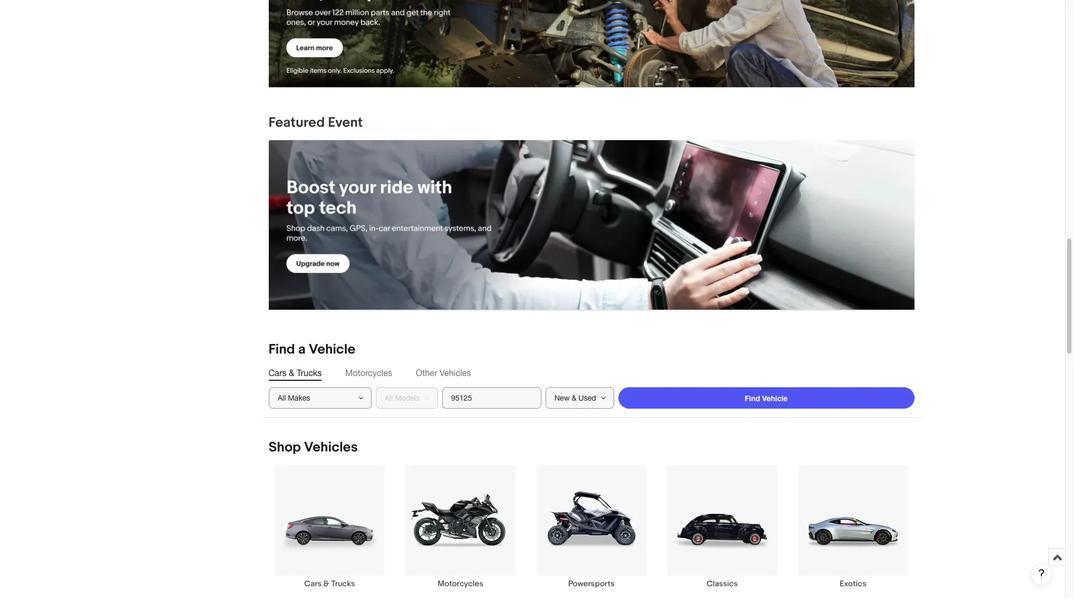 Task type: describe. For each thing, give the bounding box(es) containing it.
find a vehicle
[[269, 342, 355, 358]]

trucks inside cars & trucks 'link'
[[331, 579, 355, 589]]

cars & trucks link
[[264, 466, 395, 589]]

find vehicle
[[745, 394, 788, 403]]

other
[[416, 369, 437, 378]]

cars & trucks inside 'link'
[[304, 579, 355, 589]]

ZIP Code (Required) text field
[[442, 388, 541, 409]]

classics
[[707, 579, 738, 589]]

exotics
[[840, 579, 866, 589]]

motorcycles for tab list containing cars & trucks
[[345, 369, 392, 378]]

tab list containing cars & trucks
[[269, 368, 914, 379]]

motorcycles link
[[395, 466, 526, 589]]

& inside tab list
[[289, 369, 294, 378]]

shop
[[269, 440, 301, 456]]

powersports link
[[526, 466, 657, 589]]



Task type: vqa. For each thing, say whether or not it's contained in the screenshot.
the left the Find
yes



Task type: locate. For each thing, give the bounding box(es) containing it.
vehicle inside button
[[762, 394, 788, 403]]

0 vertical spatial cars
[[269, 369, 286, 378]]

find for find vehicle
[[745, 394, 760, 403]]

1 horizontal spatial cars
[[304, 579, 322, 589]]

1 horizontal spatial vehicles
[[440, 369, 471, 378]]

1 horizontal spatial &
[[323, 579, 329, 589]]

featured
[[269, 115, 325, 131]]

tab list
[[269, 368, 914, 379]]

1 vertical spatial trucks
[[331, 579, 355, 589]]

exotics link
[[788, 466, 919, 589]]

cars
[[269, 369, 286, 378], [304, 579, 322, 589]]

1 horizontal spatial trucks
[[331, 579, 355, 589]]

vehicles
[[440, 369, 471, 378], [304, 440, 358, 456]]

0 horizontal spatial trucks
[[297, 369, 322, 378]]

guaranteed to fit your ride, every time image
[[269, 0, 914, 87]]

vehicles inside tab list
[[440, 369, 471, 378]]

cars & trucks inside tab list
[[269, 369, 322, 378]]

1 vertical spatial &
[[323, 579, 329, 589]]

&
[[289, 369, 294, 378], [323, 579, 329, 589]]

0 vertical spatial motorcycles
[[345, 369, 392, 378]]

0 horizontal spatial vehicles
[[304, 440, 358, 456]]

vehicle
[[309, 342, 355, 358], [762, 394, 788, 403]]

0 horizontal spatial motorcycles
[[345, 369, 392, 378]]

& inside 'link'
[[323, 579, 329, 589]]

None text field
[[269, 140, 914, 311]]

motorcycles
[[345, 369, 392, 378], [438, 579, 483, 589]]

0 horizontal spatial find
[[269, 342, 295, 358]]

find inside button
[[745, 394, 760, 403]]

vehicles for other vehicles
[[440, 369, 471, 378]]

motorcycles inside tab list
[[345, 369, 392, 378]]

help, opens dialogs image
[[1036, 569, 1047, 580]]

None text field
[[269, 0, 914, 88]]

classics link
[[657, 466, 788, 589]]

0 vertical spatial &
[[289, 369, 294, 378]]

1 vertical spatial cars & trucks
[[304, 579, 355, 589]]

0 vertical spatial vehicles
[[440, 369, 471, 378]]

1 vertical spatial find
[[745, 394, 760, 403]]

0 horizontal spatial &
[[289, 369, 294, 378]]

1 horizontal spatial motorcycles
[[438, 579, 483, 589]]

1 vertical spatial vehicle
[[762, 394, 788, 403]]

find vehicle button
[[618, 388, 914, 409]]

trucks
[[297, 369, 322, 378], [331, 579, 355, 589]]

1 horizontal spatial find
[[745, 394, 760, 403]]

motorcycles for motorcycles link
[[438, 579, 483, 589]]

vehicles right other
[[440, 369, 471, 378]]

shop vehicles
[[269, 440, 358, 456]]

boost your ride with top tech image
[[269, 140, 914, 310]]

featured event
[[269, 115, 363, 131]]

0 vertical spatial cars & trucks
[[269, 369, 322, 378]]

find for find a vehicle
[[269, 342, 295, 358]]

0 vertical spatial find
[[269, 342, 295, 358]]

1 vertical spatial cars
[[304, 579, 322, 589]]

0 vertical spatial vehicle
[[309, 342, 355, 358]]

other vehicles
[[416, 369, 471, 378]]

vehicles right shop
[[304, 440, 358, 456]]

1 horizontal spatial vehicle
[[762, 394, 788, 403]]

1 vertical spatial motorcycles
[[438, 579, 483, 589]]

0 horizontal spatial cars
[[269, 369, 286, 378]]

cars & trucks
[[269, 369, 322, 378], [304, 579, 355, 589]]

find
[[269, 342, 295, 358], [745, 394, 760, 403]]

0 vertical spatial trucks
[[297, 369, 322, 378]]

1 vertical spatial vehicles
[[304, 440, 358, 456]]

cars inside 'link'
[[304, 579, 322, 589]]

powersports
[[568, 579, 615, 589]]

event
[[328, 115, 363, 131]]

0 horizontal spatial vehicle
[[309, 342, 355, 358]]

vehicles for shop vehicles
[[304, 440, 358, 456]]

a
[[298, 342, 306, 358]]



